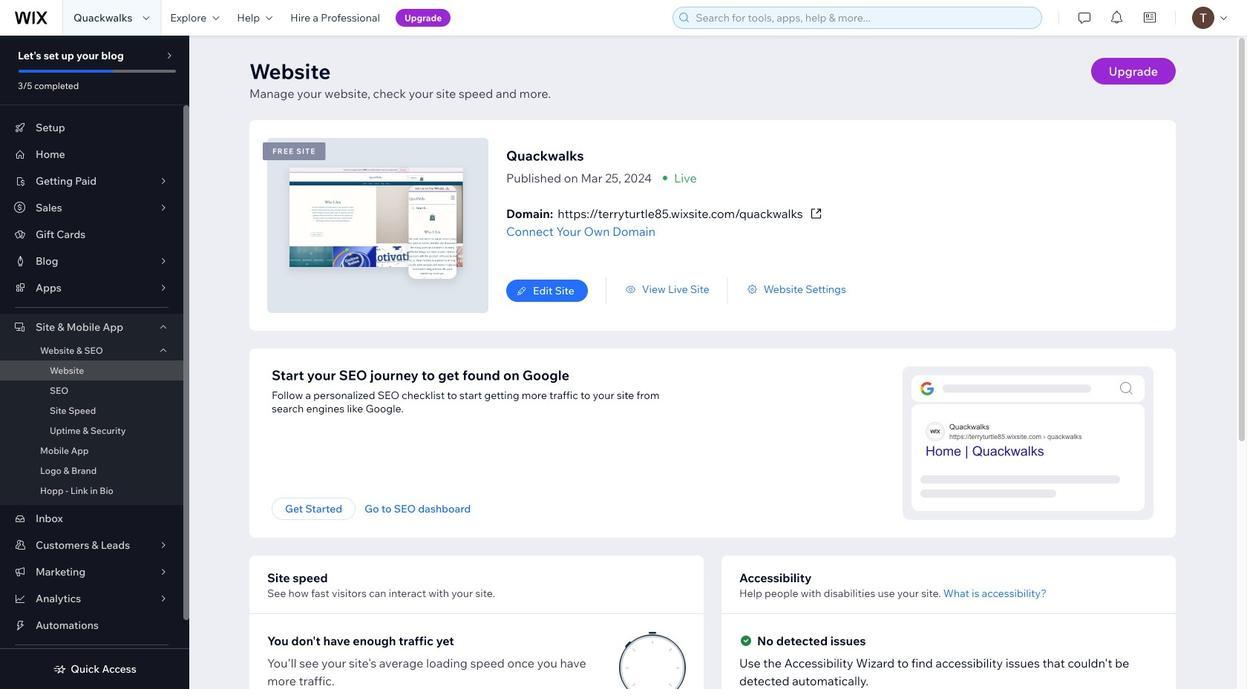 Task type: vqa. For each thing, say whether or not it's contained in the screenshot.
Add button
no



Task type: locate. For each thing, give the bounding box(es) containing it.
Search for tools, apps, help & more... field
[[692, 7, 1038, 28]]

sidebar element
[[0, 36, 189, 690]]



